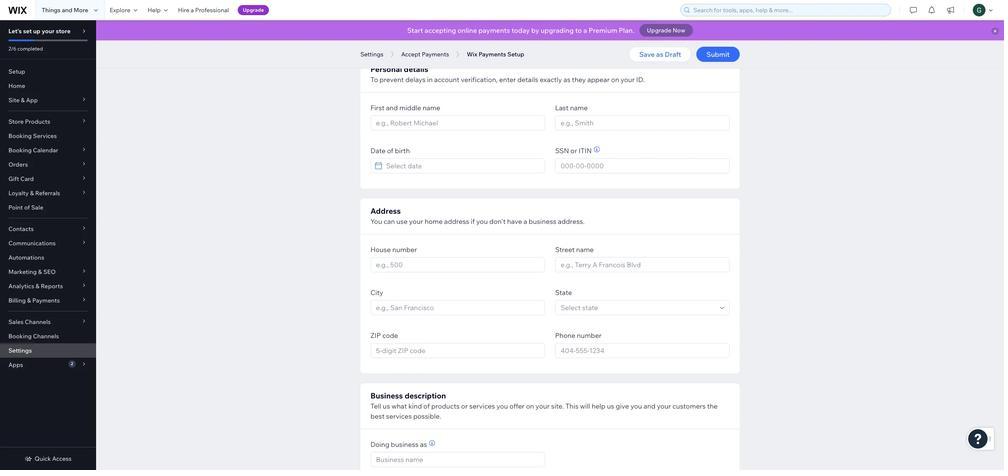 Task type: vqa. For each thing, say whether or not it's contained in the screenshot.
Billing & Payments DROPDOWN BUTTON
yes



Task type: describe. For each thing, give the bounding box(es) containing it.
accept
[[401, 51, 421, 58]]

0 horizontal spatial business
[[391, 441, 419, 449]]

store
[[56, 27, 71, 35]]

phone number
[[555, 332, 602, 340]]

best
[[371, 413, 385, 421]]

last name
[[555, 104, 588, 112]]

enter
[[499, 75, 516, 84]]

analytics
[[8, 283, 34, 291]]

app
[[26, 97, 38, 104]]

things and more
[[42, 6, 88, 14]]

site & app button
[[0, 93, 96, 108]]

let's
[[8, 27, 22, 35]]

set
[[23, 27, 32, 35]]

things
[[42, 6, 61, 14]]

tell
[[371, 403, 381, 411]]

as inside button
[[656, 50, 664, 59]]

don't
[[490, 218, 506, 226]]

home
[[425, 218, 443, 226]]

products
[[25, 118, 50, 126]]

save
[[639, 50, 655, 59]]

a inside address you can use your home address if you don't have a business address.
[[524, 218, 527, 226]]

wix payments setup button
[[463, 48, 529, 61]]

can
[[384, 218, 395, 226]]

marketing & seo
[[8, 269, 56, 276]]

First and middle name field
[[374, 116, 542, 130]]

address
[[444, 218, 469, 226]]

name right middle
[[423, 104, 440, 112]]

account
[[434, 75, 460, 84]]

booking services
[[8, 132, 57, 140]]

analytics & reports button
[[0, 280, 96, 294]]

Street name field
[[558, 258, 727, 272]]

description
[[405, 392, 446, 401]]

2 horizontal spatial you
[[631, 403, 642, 411]]

2 us from the left
[[607, 403, 614, 411]]

personal
[[371, 65, 402, 74]]

possible.
[[413, 413, 441, 421]]

point
[[8, 204, 23, 212]]

your left customers
[[657, 403, 671, 411]]

give
[[616, 403, 629, 411]]

& for analytics
[[36, 283, 39, 291]]

1 horizontal spatial or
[[571, 147, 577, 155]]

2/6 completed
[[8, 46, 43, 52]]

exactly
[[540, 75, 562, 84]]

communications button
[[0, 237, 96, 251]]

wix payments setup
[[467, 51, 524, 58]]

billing & payments
[[8, 297, 60, 305]]

point of sale link
[[0, 201, 96, 215]]

Date of birth field
[[384, 159, 542, 173]]

Search for tools, apps, help & more... field
[[691, 4, 888, 16]]

help
[[592, 403, 606, 411]]

doing
[[371, 441, 390, 449]]

sales channels button
[[0, 315, 96, 330]]

save as draft button
[[629, 41, 692, 68]]

booking for booking services
[[8, 132, 32, 140]]

of for birth
[[387, 147, 394, 155]]

birth
[[395, 147, 410, 155]]

upgrade for upgrade
[[243, 7, 264, 13]]

state
[[555, 289, 572, 297]]

settings link
[[0, 344, 96, 358]]

they
[[572, 75, 586, 84]]

contacts button
[[0, 222, 96, 237]]

gift card button
[[0, 172, 96, 186]]

2
[[71, 362, 73, 367]]

code
[[382, 332, 398, 340]]

wix
[[467, 51, 477, 58]]

site & app
[[8, 97, 38, 104]]

and for middle
[[386, 104, 398, 112]]

what
[[392, 403, 407, 411]]

itin
[[579, 147, 592, 155]]

seo
[[43, 269, 56, 276]]

name for personal details
[[570, 104, 588, 112]]

payments for wix
[[479, 51, 506, 58]]

sales
[[8, 319, 23, 326]]

delays
[[406, 75, 426, 84]]

online
[[458, 26, 477, 35]]

upgrading
[[541, 26, 574, 35]]

as inside the personal details to prevent delays in account verification, enter details exactly as they appear on your id.
[[564, 75, 571, 84]]

of for sale
[[24, 204, 30, 212]]

business description tell us what kind of products or services you offer on your site. this will help us give you and your customers the best services possible.
[[371, 392, 718, 421]]

kind
[[409, 403, 422, 411]]

settings for the settings link
[[8, 347, 32, 355]]

address you can use your home address if you don't have a business address.
[[371, 207, 585, 226]]

home link
[[0, 79, 96, 93]]

setup inside button
[[508, 51, 524, 58]]

in
[[427, 75, 433, 84]]

products
[[431, 403, 460, 411]]

have
[[507, 218, 522, 226]]

up
[[33, 27, 40, 35]]

now
[[673, 27, 686, 34]]

your left the site.
[[536, 403, 550, 411]]

channels for sales channels
[[25, 319, 51, 326]]

a inside start accepting online payments today by upgrading to a premium plan. alert
[[584, 26, 587, 35]]

start accepting online payments today by upgrading to a premium plan. alert
[[96, 20, 1004, 40]]

you inside address you can use your home address if you don't have a business address.
[[476, 218, 488, 226]]

ZIP code field
[[374, 344, 542, 358]]

a inside hire a professional link
[[191, 6, 194, 14]]

automations link
[[0, 251, 96, 265]]

submit button
[[697, 41, 740, 68]]

first and middle name
[[371, 104, 440, 112]]

quick
[[35, 456, 51, 463]]

will
[[580, 403, 590, 411]]

loyalty & referrals
[[8, 190, 60, 197]]

1 horizontal spatial services
[[469, 403, 495, 411]]

upgrade for upgrade now
[[647, 27, 672, 34]]

Phone number field
[[558, 344, 727, 358]]

setup link
[[0, 65, 96, 79]]

gift card
[[8, 175, 34, 183]]



Task type: locate. For each thing, give the bounding box(es) containing it.
& inside "popup button"
[[27, 297, 31, 305]]

help
[[148, 6, 161, 14]]

1 vertical spatial settings
[[8, 347, 32, 355]]

1 vertical spatial upgrade
[[647, 27, 672, 34]]

address.
[[558, 218, 585, 226]]

orders button
[[0, 158, 96, 172]]

and right give
[[644, 403, 656, 411]]

accept payments
[[401, 51, 449, 58]]

a right have
[[524, 218, 527, 226]]

booking down store in the left of the page
[[8, 132, 32, 140]]

services
[[33, 132, 57, 140]]

accepting
[[425, 26, 456, 35]]

as
[[656, 50, 664, 59], [564, 75, 571, 84], [420, 441, 427, 449]]

0 vertical spatial or
[[571, 147, 577, 155]]

0 vertical spatial setup
[[508, 51, 524, 58]]

on right "appear"
[[611, 75, 619, 84]]

0 horizontal spatial you
[[476, 218, 488, 226]]

2/6
[[8, 46, 16, 52]]

settings up apps
[[8, 347, 32, 355]]

and left more at left
[[62, 6, 72, 14]]

1 vertical spatial channels
[[33, 333, 59, 341]]

City field
[[374, 301, 542, 315]]

& for billing
[[27, 297, 31, 305]]

draft
[[665, 50, 681, 59]]

upgrade button
[[238, 5, 269, 15]]

1 booking from the top
[[8, 132, 32, 140]]

store
[[8, 118, 24, 126]]

referrals
[[35, 190, 60, 197]]

street name
[[555, 246, 594, 254]]

booking up orders
[[8, 147, 32, 154]]

and right first
[[386, 104, 398, 112]]

1 horizontal spatial number
[[577, 332, 602, 340]]

on inside business description tell us what kind of products or services you offer on your site. this will help us give you and your customers the best services possible.
[[526, 403, 534, 411]]

of
[[387, 147, 394, 155], [24, 204, 30, 212], [424, 403, 430, 411]]

1 horizontal spatial payments
[[422, 51, 449, 58]]

0 vertical spatial on
[[611, 75, 619, 84]]

completed
[[18, 46, 43, 52]]

2 vertical spatial booking
[[8, 333, 32, 341]]

today
[[512, 26, 530, 35]]

on right offer
[[526, 403, 534, 411]]

1 vertical spatial booking
[[8, 147, 32, 154]]

0 horizontal spatial number
[[392, 246, 417, 254]]

0 horizontal spatial or
[[461, 403, 468, 411]]

your inside the personal details to prevent delays in account verification, enter details exactly as they appear on your id.
[[621, 75, 635, 84]]

1 horizontal spatial business
[[529, 218, 557, 226]]

0 vertical spatial booking
[[8, 132, 32, 140]]

1 vertical spatial details
[[518, 75, 538, 84]]

upgrade inside button
[[243, 7, 264, 13]]

house number
[[371, 246, 417, 254]]

payments inside "popup button"
[[32, 297, 60, 305]]

booking for booking calendar
[[8, 147, 32, 154]]

number for house number
[[392, 246, 417, 254]]

1 horizontal spatial on
[[611, 75, 619, 84]]

1 us from the left
[[383, 403, 390, 411]]

channels down sales channels dropdown button
[[33, 333, 59, 341]]

0 vertical spatial business
[[529, 218, 557, 226]]

1 vertical spatial of
[[24, 204, 30, 212]]

hire a professional link
[[173, 0, 234, 20]]

1 horizontal spatial settings
[[361, 51, 384, 58]]

plan.
[[619, 26, 635, 35]]

1 horizontal spatial you
[[497, 403, 508, 411]]

your right use
[[409, 218, 423, 226]]

prevent
[[380, 75, 404, 84]]

& for site
[[21, 97, 25, 104]]

hire a professional
[[178, 6, 229, 14]]

2 horizontal spatial and
[[644, 403, 656, 411]]

SSN or ITIN field
[[558, 159, 727, 173]]

number right house
[[392, 246, 417, 254]]

and inside business description tell us what kind of products or services you offer on your site. this will help us give you and your customers the best services possible.
[[644, 403, 656, 411]]

marketing
[[8, 269, 37, 276]]

1 vertical spatial and
[[386, 104, 398, 112]]

number for phone number
[[577, 332, 602, 340]]

of left birth
[[387, 147, 394, 155]]

0 vertical spatial channels
[[25, 319, 51, 326]]

payments
[[422, 51, 449, 58], [479, 51, 506, 58], [32, 297, 60, 305]]

settings for settings button
[[361, 51, 384, 58]]

business right the doing
[[391, 441, 419, 449]]

3 booking from the top
[[8, 333, 32, 341]]

& right the billing
[[27, 297, 31, 305]]

submit
[[707, 50, 730, 59]]

& left seo
[[38, 269, 42, 276]]

booking services link
[[0, 129, 96, 143]]

1 horizontal spatial setup
[[508, 51, 524, 58]]

payments
[[479, 26, 510, 35]]

business
[[529, 218, 557, 226], [391, 441, 419, 449]]

upgrade inside button
[[647, 27, 672, 34]]

0 vertical spatial details
[[404, 65, 428, 74]]

us
[[383, 403, 390, 411], [607, 403, 614, 411]]

to
[[371, 75, 378, 84]]

0 vertical spatial upgrade
[[243, 7, 264, 13]]

home
[[8, 82, 25, 90]]

on
[[611, 75, 619, 84], [526, 403, 534, 411]]

0 vertical spatial services
[[469, 403, 495, 411]]

booking calendar
[[8, 147, 58, 154]]

payments down 'accepting'
[[422, 51, 449, 58]]

settings inside button
[[361, 51, 384, 58]]

number right phone
[[577, 332, 602, 340]]

0 horizontal spatial upgrade
[[243, 7, 264, 13]]

0 vertical spatial settings
[[361, 51, 384, 58]]

appear
[[588, 75, 610, 84]]

details right enter
[[518, 75, 538, 84]]

0 horizontal spatial setup
[[8, 68, 25, 75]]

0 horizontal spatial settings
[[8, 347, 32, 355]]

customers
[[673, 403, 706, 411]]

0 horizontal spatial details
[[404, 65, 428, 74]]

settings inside sidebar element
[[8, 347, 32, 355]]

2 vertical spatial as
[[420, 441, 427, 449]]

and for more
[[62, 6, 72, 14]]

0 horizontal spatial us
[[383, 403, 390, 411]]

2 vertical spatial and
[[644, 403, 656, 411]]

help button
[[143, 0, 173, 20]]

& inside dropdown button
[[30, 190, 34, 197]]

analytics & reports
[[8, 283, 63, 291]]

1 vertical spatial business
[[391, 441, 419, 449]]

& left reports
[[36, 283, 39, 291]]

business right have
[[529, 218, 557, 226]]

1 vertical spatial setup
[[8, 68, 25, 75]]

date of birth
[[371, 147, 410, 155]]

as down possible.
[[420, 441, 427, 449]]

you left offer
[[497, 403, 508, 411]]

House number field
[[374, 258, 542, 272]]

you right if
[[476, 218, 488, 226]]

1 vertical spatial or
[[461, 403, 468, 411]]

your inside address you can use your home address if you don't have a business address.
[[409, 218, 423, 226]]

by
[[531, 26, 539, 35]]

channels up booking channels
[[25, 319, 51, 326]]

booking inside booking calendar dropdown button
[[8, 147, 32, 154]]

sidebar element
[[0, 20, 96, 471]]

personal details to prevent delays in account verification, enter details exactly as they appear on your id.
[[371, 65, 645, 84]]

0 horizontal spatial as
[[420, 441, 427, 449]]

& for loyalty
[[30, 190, 34, 197]]

& right site
[[21, 97, 25, 104]]

payments right wix
[[479, 51, 506, 58]]

0 horizontal spatial payments
[[32, 297, 60, 305]]

& for marketing
[[38, 269, 42, 276]]

quick access button
[[25, 456, 72, 463]]

channels for booking channels
[[33, 333, 59, 341]]

booking for booking channels
[[8, 333, 32, 341]]

ssn
[[555, 147, 569, 155]]

premium
[[589, 26, 617, 35]]

1 vertical spatial number
[[577, 332, 602, 340]]

0 vertical spatial a
[[191, 6, 194, 14]]

services down what
[[386, 413, 412, 421]]

name for address
[[576, 246, 594, 254]]

details up delays
[[404, 65, 428, 74]]

0 vertical spatial of
[[387, 147, 394, 155]]

let's set up your store
[[8, 27, 71, 35]]

you right give
[[631, 403, 642, 411]]

hire
[[178, 6, 189, 14]]

booking calendar button
[[0, 143, 96, 158]]

upgrade left now
[[647, 27, 672, 34]]

id.
[[636, 75, 645, 84]]

2 horizontal spatial as
[[656, 50, 664, 59]]

your
[[42, 27, 55, 35], [621, 75, 635, 84], [409, 218, 423, 226], [536, 403, 550, 411], [657, 403, 671, 411]]

0 horizontal spatial on
[[526, 403, 534, 411]]

on inside the personal details to prevent delays in account verification, enter details exactly as they appear on your id.
[[611, 75, 619, 84]]

address
[[371, 207, 401, 216]]

your right up
[[42, 27, 55, 35]]

gift
[[8, 175, 19, 183]]

& inside dropdown button
[[36, 283, 39, 291]]

business
[[371, 392, 403, 401]]

accept payments button
[[397, 48, 453, 61]]

quick access
[[35, 456, 72, 463]]

1 vertical spatial as
[[564, 75, 571, 84]]

verification,
[[461, 75, 498, 84]]

1 horizontal spatial as
[[564, 75, 571, 84]]

0 horizontal spatial and
[[62, 6, 72, 14]]

of inside sidebar element
[[24, 204, 30, 212]]

card
[[20, 175, 34, 183]]

as left they
[[564, 75, 571, 84]]

or right products
[[461, 403, 468, 411]]

a right to
[[584, 26, 587, 35]]

loyalty
[[8, 190, 29, 197]]

services left offer
[[469, 403, 495, 411]]

1 horizontal spatial of
[[387, 147, 394, 155]]

& inside popup button
[[21, 97, 25, 104]]

1 horizontal spatial details
[[518, 75, 538, 84]]

of inside business description tell us what kind of products or services you offer on your site. this will help us give you and your customers the best services possible.
[[424, 403, 430, 411]]

point of sale
[[8, 204, 43, 212]]

name right street
[[576, 246, 594, 254]]

setup up the personal details to prevent delays in account verification, enter details exactly as they appear on your id.
[[508, 51, 524, 58]]

booking
[[8, 132, 32, 140], [8, 147, 32, 154], [8, 333, 32, 341]]

a right hire
[[191, 6, 194, 14]]

more
[[74, 6, 88, 14]]

2 horizontal spatial of
[[424, 403, 430, 411]]

business inside address you can use your home address if you don't have a business address.
[[529, 218, 557, 226]]

0 horizontal spatial a
[[191, 6, 194, 14]]

settings up personal
[[361, 51, 384, 58]]

you
[[476, 218, 488, 226], [497, 403, 508, 411], [631, 403, 642, 411]]

2 horizontal spatial a
[[584, 26, 587, 35]]

us left give
[[607, 403, 614, 411]]

2 vertical spatial a
[[524, 218, 527, 226]]

booking channels
[[8, 333, 59, 341]]

Doing business as field
[[374, 453, 542, 468]]

of left the sale
[[24, 204, 30, 212]]

communications
[[8, 240, 56, 248]]

or left itin
[[571, 147, 577, 155]]

payments for accept
[[422, 51, 449, 58]]

Last name field
[[558, 116, 727, 130]]

0 horizontal spatial of
[[24, 204, 30, 212]]

1 horizontal spatial a
[[524, 218, 527, 226]]

0 horizontal spatial services
[[386, 413, 412, 421]]

setup up "home"
[[8, 68, 25, 75]]

you
[[371, 218, 382, 226]]

name right last on the right of the page
[[570, 104, 588, 112]]

start accepting online payments today by upgrading to a premium plan.
[[407, 26, 635, 35]]

booking down sales
[[8, 333, 32, 341]]

0 vertical spatial as
[[656, 50, 664, 59]]

of up possible.
[[424, 403, 430, 411]]

apps
[[8, 362, 23, 369]]

1 vertical spatial on
[[526, 403, 534, 411]]

upgrade now button
[[640, 24, 693, 37]]

or inside business description tell us what kind of products or services you offer on your site. this will help us give you and your customers the best services possible.
[[461, 403, 468, 411]]

2 vertical spatial of
[[424, 403, 430, 411]]

2 horizontal spatial payments
[[479, 51, 506, 58]]

channels inside dropdown button
[[25, 319, 51, 326]]

or
[[571, 147, 577, 155], [461, 403, 468, 411]]

1 horizontal spatial us
[[607, 403, 614, 411]]

if
[[471, 218, 475, 226]]

1 horizontal spatial upgrade
[[647, 27, 672, 34]]

upgrade right professional
[[243, 7, 264, 13]]

access
[[52, 456, 72, 463]]

& inside popup button
[[38, 269, 42, 276]]

settings button
[[356, 48, 388, 61]]

your inside sidebar element
[[42, 27, 55, 35]]

as right save
[[656, 50, 664, 59]]

us down business
[[383, 403, 390, 411]]

State field
[[558, 301, 718, 315]]

2 booking from the top
[[8, 147, 32, 154]]

1 vertical spatial services
[[386, 413, 412, 421]]

1 vertical spatial a
[[584, 26, 587, 35]]

setup inside sidebar element
[[8, 68, 25, 75]]

reports
[[41, 283, 63, 291]]

0 vertical spatial and
[[62, 6, 72, 14]]

0 vertical spatial number
[[392, 246, 417, 254]]

& right loyalty
[[30, 190, 34, 197]]

payments down analytics & reports dropdown button
[[32, 297, 60, 305]]

your left id.
[[621, 75, 635, 84]]

1 horizontal spatial and
[[386, 104, 398, 112]]



